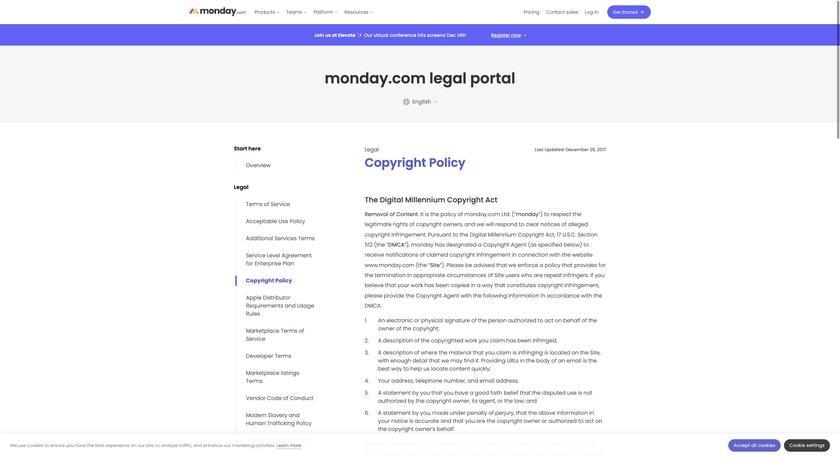 Task type: locate. For each thing, give the bounding box(es) containing it.
0 vertical spatial best
[[378, 365, 390, 373]]

2 vertical spatial or
[[542, 418, 547, 425]]

register now link
[[491, 32, 526, 39]]

0 horizontal spatial your
[[378, 418, 390, 425]]

way up 'following'
[[482, 282, 493, 290]]

(the inside ") to respect the legitimate rights of copyright owners, and we will respond to clear notices of alleged copyright infringement. pursuant to the digital millennium copyright act, 17 u.s.c. section 512 (the "
[[374, 241, 385, 249]]

our
[[138, 443, 145, 449], [224, 443, 231, 449]]

1 vertical spatial may
[[548, 450, 560, 458]]

0 horizontal spatial owner
[[378, 325, 395, 333]]

statement inside the a statement by you, made under penalty of perjury, that the above information in your notice is accurate and that you are the copyright owner or authorized to act on the copyright owner's behalf.
[[383, 410, 411, 417]]

1 horizontal spatial .
[[420, 440, 421, 448]]

0 vertical spatial your
[[398, 282, 410, 290]]

list
[[251, 0, 377, 24]]

of up owners,
[[458, 211, 463, 218]]

we up the users on the right bottom
[[509, 262, 517, 269]]

1 horizontal spatial legal
[[365, 146, 379, 154]]

and up 'behalf.'
[[441, 418, 452, 425]]

to up from
[[579, 418, 584, 425]]

0 horizontal spatial if
[[423, 440, 426, 448]]

authorized inside an electronic or physical signature of the person authorized to act on behalf of the owner of the copyright;
[[508, 317, 537, 325]]

0 horizontal spatial been
[[436, 282, 450, 290]]

that up right
[[459, 440, 470, 448]]

0 horizontal spatial are
[[477, 418, 486, 425]]

monday.com for monday.com reporting hotline
[[246, 437, 282, 445]]

and down notification
[[407, 450, 418, 458]]

a inside a statement by you that you have a good faith belief that the disputed use is not authorized by the copyright owner, its agent, or the law; and
[[378, 389, 382, 397]]

statement inside a statement by you that you have a good faith belief that the disputed use is not authorized by the copyright owner, its agent, or the law; and
[[383, 389, 411, 397]]

receive
[[365, 251, 384, 259]]

terms of service
[[246, 201, 290, 208]]

believe down 'behalf.'
[[438, 440, 457, 448]]

0 vertical spatial material
[[449, 349, 472, 357]]

use
[[279, 218, 289, 225]]

use left not
[[568, 389, 577, 397]]

1 vertical spatial (the
[[416, 262, 427, 269]]

a for a description of where the material that you claim is infringing is located on the site, with enough detail that we may find it. providing urls in the body of an email is the best way to help us locate content quickly;
[[378, 349, 382, 357]]

your
[[378, 377, 390, 385]]

2 vertical spatial have
[[443, 450, 456, 458]]

way for enough
[[391, 365, 402, 373]]

1 vertical spatial material
[[481, 440, 504, 448]]

1 vertical spatial claim
[[497, 349, 512, 357]]

1 vertical spatial are
[[477, 418, 486, 425]]

a up infringement
[[478, 241, 482, 249]]

have up owner,
[[455, 389, 469, 397]]

1 vertical spatial authorized
[[378, 398, 407, 405]]

has down appropriate
[[425, 282, 435, 290]]

1 vertical spatial use
[[18, 443, 26, 449]]

may inside ". if you believe that the material you posted was removed from the site by mistake, and that you have the right to post the material, you may elect to send u"
[[548, 450, 560, 458]]

0 vertical spatial email
[[567, 357, 582, 365]]

1 a from the top
[[378, 337, 382, 345]]

1 horizontal spatial best
[[378, 365, 390, 373]]

1 horizontal spatial "
[[429, 262, 430, 269]]

on inside the a statement by you, made under penalty of perjury, that the above information in your notice is accurate and that you are the copyright owner or authorized to act on the copyright owner's behalf.
[[596, 418, 603, 425]]

0 vertical spatial statement
[[383, 389, 411, 397]]

2 vertical spatial we
[[442, 357, 449, 365]]

in down circumstances
[[471, 282, 476, 290]]

by
[[412, 389, 419, 397], [408, 398, 415, 405], [412, 410, 419, 417], [376, 450, 383, 458]]

above
[[539, 410, 556, 417]]

copyright
[[416, 221, 442, 229], [365, 231, 390, 239], [450, 251, 475, 259], [538, 282, 563, 290], [426, 398, 452, 405], [497, 418, 523, 425], [388, 426, 414, 433]]

material up find
[[449, 349, 472, 357]]

0 vertical spatial copyright policy
[[365, 154, 466, 171]]

in inside a description of where the material that you claim is infringing is located on the site, with enough detail that we may find it. providing urls in the body of an email is the best way to help us locate content quickly;
[[520, 357, 525, 365]]

way inside a description of where the material that you claim is infringing is located on the site, with enough detail that we may find it. providing urls in the body of an email is the best way to help us locate content quickly;
[[391, 365, 402, 373]]

if inside ". if you believe that the material you posted was removed from the site by mistake, and that you have the right to post the material, you may elect to send u"
[[423, 440, 426, 448]]

please
[[447, 262, 464, 269]]

you right ensure
[[66, 443, 74, 449]]

code
[[267, 395, 282, 403]]

"). please be advised that we enforce a policy that provides for the termination in appropriate circumstances of site users who are repeat infringers. if you believe that your work has been copied in a way that constitutes copyright infringement, please provide the copyright agent with the following information in accordance with the dmca:
[[365, 262, 606, 310]]

on inside a description of where the material that you claim is infringing is located on the site, with enough detail that we may find it. providing urls in the body of an email is the best way to help us locate content quickly;
[[572, 349, 579, 357]]

material
[[449, 349, 472, 357], [481, 440, 504, 448]]

14th
[[457, 32, 467, 38]]

cookies for all
[[758, 443, 776, 449]]

best left experience
[[95, 443, 105, 449]]

are down penalty
[[477, 418, 486, 425]]

of inside "). please be advised that we enforce a policy that provides for the termination in appropriate circumstances of site users who are repeat infringers. if you believe that your work has been copied in a way that constitutes copyright infringement, please provide the copyright agent with the following information in accordance with the dmca:
[[488, 272, 493, 280]]

marketplace inside marketplace listings terms
[[246, 370, 280, 377]]

1 vertical spatial or
[[498, 398, 503, 405]]

✨
[[357, 32, 363, 38]]

agent inside "), monday has designated a copyright agent (as specified below) to receive notifications of claimed copyright infringement in connection with the website www.monday.com (the "
[[511, 241, 527, 249]]

requirements
[[246, 302, 284, 310]]

2 a from the top
[[378, 349, 382, 357]]

the down below) on the bottom right
[[562, 251, 571, 259]]

a down an
[[378, 337, 382, 345]]

the up send
[[589, 440, 597, 448]]

0 horizontal spatial believe
[[365, 282, 384, 290]]

or down faith
[[498, 398, 503, 405]]

to down enough
[[404, 365, 409, 373]]

terms up 'vendor'
[[246, 378, 263, 385]]

of down copyright;
[[415, 337, 420, 345]]

and right owners,
[[465, 221, 475, 229]]

to up infringed;
[[538, 317, 544, 325]]

2 horizontal spatial or
[[542, 418, 547, 425]]

is
[[425, 211, 429, 218], [513, 349, 517, 357], [545, 349, 549, 357], [583, 357, 587, 365], [578, 389, 582, 397], [410, 418, 414, 425]]

monday.com logo image
[[189, 4, 246, 18]]

or inside an electronic or physical signature of the person authorized to act on behalf of the owner of the copyright;
[[415, 317, 420, 325]]

a inside a description of where the material that you claim is infringing is located on the site, with enough detail that we may find it. providing urls in the body of an email is the best way to help us locate content quickly;
[[378, 349, 382, 357]]

1 horizontal spatial your
[[398, 282, 410, 290]]

is up urls
[[513, 349, 517, 357]]

authorized inside the a statement by you, made under penalty of perjury, that the above information in your notice is accurate and that you are the copyright owner or authorized to act on the copyright owner's behalf.
[[549, 418, 577, 425]]

the down copyright;
[[421, 337, 430, 345]]

act inside the a statement by you, made under penalty of perjury, that the above information in your notice is accurate and that you are the copyright owner or authorized to act on the copyright owner's behalf.
[[585, 418, 594, 425]]

claim up urls
[[497, 349, 512, 357]]

are for penalty
[[477, 418, 486, 425]]

start here
[[234, 145, 261, 153]]

material,
[[512, 450, 535, 458]]

and
[[465, 221, 475, 229], [285, 302, 296, 310], [468, 377, 478, 385], [527, 398, 537, 405], [289, 412, 300, 420], [441, 418, 452, 425], [194, 443, 202, 449], [407, 450, 418, 458]]

act inside an electronic or physical signature of the person authorized to act on behalf of the owner of the copyright;
[[545, 317, 554, 325]]

copyright up made
[[426, 398, 452, 405]]

1 vertical spatial digital
[[470, 231, 487, 239]]

of inside marketplace terms of service
[[299, 327, 304, 335]]

512
[[365, 241, 373, 249]]

our
[[364, 32, 373, 38]]

your up provide
[[398, 282, 410, 290]]

act
[[486, 195, 498, 205]]

are inside the a statement by you, made under penalty of perjury, that the above information in your notice is accurate and that you are the copyright owner or authorized to act on the copyright owner's behalf.
[[477, 418, 486, 425]]

1 horizontal spatial has
[[435, 241, 445, 249]]

copyright down it at the right of the page
[[416, 221, 442, 229]]

you up 'providing' at the right bottom of the page
[[485, 349, 495, 357]]

that
[[497, 262, 507, 269], [562, 262, 573, 269], [385, 282, 396, 290], [495, 282, 506, 290], [473, 349, 484, 357], [429, 357, 440, 365], [432, 389, 443, 397], [520, 389, 531, 397], [516, 410, 527, 417], [453, 418, 464, 425], [459, 440, 470, 448], [419, 450, 430, 458]]

1 horizontal spatial may
[[548, 450, 560, 458]]

1 vertical spatial .
[[420, 440, 421, 448]]

work inside "). please be advised that we enforce a policy that provides for the termination in appropriate circumstances of site users who are repeat infringers. if you believe that your work has been copied in a way that constitutes copyright infringement, please provide the copyright agent with the following information in accordance with the dmca:
[[411, 282, 423, 290]]

removal of content . it is the policy of monday.com ltd. (" monday
[[365, 211, 539, 218]]

address,
[[392, 377, 414, 385]]

email up good
[[480, 377, 495, 385]]

way for of
[[482, 282, 493, 290]]

you down owner's
[[427, 440, 437, 448]]

1 vertical spatial monday.com
[[465, 211, 500, 218]]

dialog containing we use cookies to ensure you have the best experience on our site, to analyze traffic, and enhance our marketing activities.
[[0, 435, 841, 458]]

copyright inside "), monday has designated a copyright agent (as specified below) to receive notifications of claimed copyright infringement in connection with the website www.monday.com (the "
[[483, 241, 510, 249]]

1 horizontal spatial monday.com
[[325, 68, 426, 88]]

conduct
[[290, 395, 314, 403]]

0 vertical spatial (the
[[374, 241, 385, 249]]

0 horizontal spatial or
[[415, 317, 420, 325]]

your inside the a statement by you, made under penalty of perjury, that the above information in your notice is accurate and that you are the copyright owner or authorized to act on the copyright owner's behalf.
[[378, 418, 390, 425]]

copyright down perjury,
[[497, 418, 523, 425]]

a up "your" at the bottom
[[378, 349, 382, 357]]

you down your address, telephone number, and email address;
[[444, 389, 454, 397]]

0 vertical spatial act
[[545, 317, 554, 325]]

act up from
[[585, 418, 594, 425]]

to inside a description of where the material that you claim is infringing is located on the site, with enough detail that we may find it. providing urls in the body of an email is the best way to help us locate content quickly;
[[404, 365, 409, 373]]

notifications
[[386, 251, 418, 259]]

with left enough
[[378, 357, 389, 365]]

marketplace inside marketplace terms of service
[[246, 327, 280, 335]]

way
[[482, 282, 493, 290], [391, 365, 402, 373]]

infringing
[[518, 349, 543, 357]]

cookies
[[27, 443, 43, 449], [758, 443, 776, 449]]

a for a statement by you that you have a good faith belief that the disputed use is not authorized by the copyright owner, its agent, or the law; and
[[378, 389, 382, 397]]

cookies inside button
[[758, 443, 776, 449]]

www.monday.com
[[365, 262, 415, 269]]

description
[[383, 337, 413, 345], [383, 349, 413, 357]]

site inside ". if you believe that the material you posted was removed from the site by mistake, and that you have the right to post the material, you may elect to send u"
[[365, 450, 375, 458]]

in inside 'link'
[[595, 9, 599, 15]]

service inside service level agreement for enterprise plan
[[246, 252, 266, 260]]

have right ensure
[[75, 443, 86, 449]]

you inside a description of where the material that you claim is infringing is located on the site, with enough detail that we may find it. providing urls in the body of an email is the best way to help us locate content quickly;
[[485, 349, 495, 357]]

removed
[[549, 440, 573, 448]]

" inside ") to respect the legitimate rights of copyright owners, and we will respond to clear notices of alleged copyright infringement. pursuant to the digital millennium copyright act, 17 u.s.c. section 512 (the "
[[387, 241, 389, 249]]

terms inside marketplace listings terms
[[246, 378, 263, 385]]

a inside a statement by you that you have a good faith belief that the disputed use is not authorized by the copyright owner, its agent, or the law; and
[[470, 389, 474, 397]]

platform
[[314, 9, 333, 15]]

material inside ". if you believe that the material you posted was removed from the site by mistake, and that you have the right to post the material, you may elect to send u"
[[481, 440, 504, 448]]

enough
[[391, 357, 411, 365]]

has down pursuant
[[435, 241, 445, 249]]

work down appropriate
[[411, 282, 423, 290]]

and inside a statement by you that you have a good faith belief that the disputed use is not authorized by the copyright owner, its agent, or the law; and
[[527, 398, 537, 405]]

service level agreement for enterprise plan link
[[235, 251, 320, 269]]

cookies for use
[[27, 443, 43, 449]]

accordance
[[547, 292, 580, 300]]

use
[[568, 389, 577, 397], [18, 443, 26, 449]]

of down respect
[[562, 221, 567, 229]]

0 horizontal spatial best
[[95, 443, 105, 449]]

0 horizontal spatial has
[[425, 282, 435, 290]]

1 horizontal spatial way
[[482, 282, 493, 290]]

in down not
[[590, 410, 594, 417]]

the left disputed
[[532, 389, 541, 397]]

additional
[[246, 235, 273, 242]]

")
[[539, 211, 543, 218]]

log in
[[585, 9, 599, 15]]

0 vertical spatial us
[[325, 32, 331, 38]]

have inside a statement by you that you have a good faith belief that the disputed use is not authorized by the copyright owner, its agent, or the law; and
[[455, 389, 469, 397]]

3 a from the top
[[378, 389, 382, 397]]

1 horizontal spatial material
[[481, 440, 504, 448]]

copyright inside ") to respect the legitimate rights of copyright owners, and we will respond to clear notices of alleged copyright infringement. pursuant to the digital millennium copyright act, 17 u.s.c. section 512 (the "
[[518, 231, 544, 239]]

millennium up it at the right of the page
[[405, 195, 446, 205]]

detail
[[413, 357, 428, 365]]

0 vertical spatial "
[[387, 241, 389, 249]]

human
[[246, 420, 266, 428]]

copyright down designated
[[450, 251, 475, 259]]

monday.com legal portal
[[325, 68, 516, 88]]

accept
[[734, 443, 751, 449]]

removal
[[365, 211, 388, 218]]

0 vertical spatial may
[[451, 357, 463, 365]]

faith
[[491, 389, 503, 397]]

25,
[[590, 147, 596, 153]]

policy up owners,
[[441, 211, 457, 218]]

owner inside an electronic or physical signature of the person authorized to act on behalf of the owner of the copyright;
[[378, 325, 395, 333]]

have for a
[[455, 389, 469, 397]]

policy
[[441, 211, 457, 218], [545, 262, 561, 269]]

1 vertical spatial your
[[378, 418, 390, 425]]

agreement
[[282, 252, 312, 260]]

copyright inside a statement by you that you have a good faith belief that the disputed use is not authorized by the copyright owner, its agent, or the law; and
[[426, 398, 452, 405]]

pursuant
[[428, 231, 452, 239]]

distributor
[[263, 294, 291, 302]]

perjury,
[[496, 410, 515, 417]]

accept all cookies button
[[729, 440, 781, 452]]

0 horizontal spatial information
[[509, 292, 540, 300]]

if inside "). please be advised that we enforce a policy that provides for the termination in appropriate circumstances of site users who are repeat infringers. if you believe that your work has been copied in a way that constitutes copyright infringement, please provide the copyright agent with the following information in accordance with the dmca:
[[591, 272, 594, 280]]

0 vertical spatial are
[[534, 272, 543, 280]]

claim inside a description of where the material that you claim is infringing is located on the site, with enough detail that we may find it. providing urls in the body of an email is the best way to help us locate content quickly;
[[497, 349, 512, 357]]

terms inside 'link'
[[275, 353, 291, 360]]

0 vertical spatial believe
[[365, 282, 384, 290]]

are inside "). please be advised that we enforce a policy that provides for the termination in appropriate circumstances of site users who are repeat infringers. if you believe that your work has been copied in a way that constitutes copyright infringement, please provide the copyright agent with the following information in accordance with the dmca:
[[534, 272, 543, 280]]

authorized right person
[[508, 317, 537, 325]]

marketplace for marketplace listings terms
[[246, 370, 280, 377]]

monday inside "), monday has designated a copyright agent (as specified below) to receive notifications of claimed copyright infringement in connection with the website www.monday.com (the "
[[411, 241, 434, 249]]

learn
[[277, 443, 289, 449]]

service inside marketplace terms of service
[[246, 335, 266, 343]]

0 horizontal spatial our
[[138, 443, 145, 449]]

to down the 'section'
[[584, 241, 589, 249]]

0 vertical spatial we
[[477, 221, 485, 229]]

2 statement from the top
[[383, 410, 411, 417]]

us inside a description of where the material that you claim is infringing is located on the site, with enough detail that we may find it. providing urls in the body of an email is the best way to help us locate content quickly;
[[424, 365, 430, 373]]

the up "please"
[[365, 272, 374, 280]]

body
[[537, 357, 550, 365]]

cookies right we
[[27, 443, 43, 449]]

enterprise
[[255, 260, 281, 268]]

0 horizontal spatial copyright policy
[[246, 277, 292, 285]]

legal
[[365, 146, 379, 154], [234, 184, 249, 191]]

0 vertical spatial site
[[430, 262, 440, 269]]

circumstances
[[447, 272, 487, 280]]

2 description from the top
[[383, 349, 413, 357]]

1 description from the top
[[383, 337, 413, 345]]

products link
[[251, 7, 283, 17]]

0 horizontal spatial monday.com
[[246, 437, 282, 445]]

1 vertical spatial we
[[509, 262, 517, 269]]

that down under
[[453, 418, 464, 425]]

screens
[[427, 32, 446, 38]]

in right urls
[[520, 357, 525, 365]]

you inside the a statement by you, made under penalty of perjury, that the above information in your notice is accurate and that you are the copyright owner or authorized to act on the copyright owner's behalf.
[[465, 418, 475, 425]]

that up law;
[[520, 389, 531, 397]]

monday.com
[[325, 68, 426, 88], [465, 211, 500, 218], [246, 437, 282, 445]]

agent,
[[479, 398, 496, 405]]

that down infringement
[[497, 262, 507, 269]]

elevate
[[338, 32, 356, 38]]

the
[[365, 195, 378, 205]]

1 vertical spatial millennium
[[488, 231, 517, 239]]

0 vertical spatial legal
[[365, 146, 379, 154]]

0 vertical spatial policy
[[441, 211, 457, 218]]

1 horizontal spatial act
[[585, 418, 594, 425]]

1 horizontal spatial are
[[534, 272, 543, 280]]

1 marketplace from the top
[[246, 327, 280, 335]]

1 vertical spatial information
[[557, 410, 588, 417]]

if down owner's
[[423, 440, 426, 448]]

0 horizontal spatial for
[[246, 260, 253, 268]]

information inside "). please be advised that we enforce a policy that provides for the termination in appropriate circumstances of site users who are repeat infringers. if you believe that your work has been copied in a way that constitutes copyright infringement, please provide the copyright agent with the following information in accordance with the dmca:
[[509, 292, 540, 300]]

is up body
[[545, 349, 549, 357]]

has
[[435, 241, 445, 249], [425, 282, 435, 290], [507, 337, 516, 345]]

are right who
[[534, 272, 543, 280]]

are for enforce
[[534, 272, 543, 280]]

0 horizontal spatial authorized
[[378, 398, 407, 405]]

0 vertical spatial owner
[[378, 325, 395, 333]]

.
[[418, 211, 419, 218], [420, 440, 421, 448]]

1 horizontal spatial copyright policy
[[365, 154, 466, 171]]

hits
[[418, 32, 426, 38]]

2 vertical spatial site
[[365, 450, 375, 458]]

apple distributor requirements and usage rules
[[246, 294, 314, 318]]

we inside "). please be advised that we enforce a policy that provides for the termination in appropriate circumstances of site users who are repeat infringers. if you believe that your work has been copied in a way that constitutes copyright infringement, please provide the copyright agent with the following information in accordance with the dmca:
[[509, 262, 517, 269]]

and inside ". if you believe that the material you posted was removed from the site by mistake, and that you have the right to post the material, you may elect to send u"
[[407, 450, 418, 458]]

1 vertical spatial act
[[585, 418, 594, 425]]

0 vertical spatial if
[[591, 272, 594, 280]]

was
[[537, 440, 547, 448]]

description for a description of where the material that you claim is infringing is located on the site, with enough detail that we may find it. providing urls in the body of an email is the best way to help us locate content quickly;
[[383, 349, 413, 357]]

agent down copied
[[444, 292, 460, 300]]

a for a statement by you, made under penalty of perjury, that the above information in your notice is accurate and that you are the copyright owner or authorized to act on the copyright owner's behalf.
[[378, 410, 382, 417]]

material inside a description of where the material that you claim is infringing is located on the site, with enough detail that we may find it. providing urls in the body of an email is the best way to help us locate content quickly;
[[449, 349, 472, 357]]

best inside a description of where the material that you claim is infringing is located on the site, with enough detail that we may find it. providing urls in the body of an email is the best way to help us locate content quickly;
[[378, 365, 390, 373]]

for left enterprise at the bottom of the page
[[246, 260, 253, 268]]

. left it at the right of the page
[[418, 211, 419, 218]]

1 horizontal spatial information
[[557, 410, 588, 417]]

0 vertical spatial authorized
[[508, 317, 537, 325]]

1 our from the left
[[138, 443, 145, 449]]

the inside "), monday has designated a copyright agent (as specified below) to receive notifications of claimed copyright infringement in connection with the website www.monday.com (the "
[[562, 251, 571, 259]]

owners,
[[443, 221, 463, 229]]

send
[[583, 450, 596, 458]]

1 horizontal spatial us
[[424, 365, 430, 373]]

1 vertical spatial have
[[75, 443, 86, 449]]

use right we
[[18, 443, 26, 449]]

1 statement from the top
[[383, 389, 411, 397]]

site
[[430, 262, 440, 269], [495, 272, 504, 280], [365, 450, 375, 458]]

in right log
[[595, 9, 599, 15]]

site down counter-
[[365, 450, 375, 458]]

rights
[[393, 221, 408, 229]]

last
[[535, 147, 544, 153]]

us
[[325, 32, 331, 38], [424, 365, 430, 373]]

dialog
[[0, 435, 841, 458]]

0 vertical spatial have
[[455, 389, 469, 397]]

. inside ". if you believe that the material you posted was removed from the site by mistake, and that you have the right to post the material, you may elect to send u"
[[420, 440, 421, 448]]

site left the users on the right bottom
[[495, 272, 504, 280]]

owner inside the a statement by you, made under penalty of perjury, that the above information in your notice is accurate and that you are the copyright owner or authorized to act on the copyright owner's behalf.
[[524, 418, 541, 425]]

of down advised
[[488, 272, 493, 280]]

monday.com inside the monday.com reporting hotline
[[246, 437, 282, 445]]

resources
[[345, 9, 369, 15]]

monday
[[516, 211, 539, 218], [411, 241, 434, 249]]

0 vertical spatial has
[[435, 241, 445, 249]]

elect
[[561, 450, 574, 458]]

we up locate
[[442, 357, 449, 365]]

following
[[484, 292, 507, 300]]

with
[[550, 251, 561, 259], [461, 292, 472, 300], [582, 292, 592, 300], [378, 357, 389, 365]]

owner down "above"
[[524, 418, 541, 425]]

cookie
[[790, 443, 806, 449]]

that up infringers.
[[562, 262, 573, 269]]

email inside a description of where the material that you claim is infringing is located on the site, with enough detail that we may find it. providing urls in the body of an email is the best way to help us locate content quickly;
[[567, 357, 582, 365]]

our left site,
[[138, 443, 145, 449]]

1 vertical spatial way
[[391, 365, 402, 373]]

agent left (as
[[511, 241, 527, 249]]

1 vertical spatial agent
[[444, 292, 460, 300]]

2 marketplace from the top
[[246, 370, 280, 377]]

" up notifications
[[387, 241, 389, 249]]

1 horizontal spatial authorized
[[508, 317, 537, 325]]

. down owner's
[[420, 440, 421, 448]]

of inside the a statement by you, made under penalty of perjury, that the above information in your notice is accurate and that you are the copyright owner or authorized to act on the copyright owner's behalf.
[[489, 410, 494, 417]]

0 horizontal spatial act
[[545, 317, 554, 325]]

to inside an electronic or physical signature of the person authorized to act on behalf of the owner of the copyright;
[[538, 317, 544, 325]]

1 vertical spatial been
[[518, 337, 532, 345]]

find
[[464, 357, 474, 365]]

if down provides
[[591, 272, 594, 280]]

electronic
[[387, 317, 413, 325]]

0 horizontal spatial agent
[[444, 292, 460, 300]]

1 vertical spatial has
[[425, 282, 435, 290]]

0 horizontal spatial cookies
[[27, 443, 43, 449]]

0 horizontal spatial email
[[480, 377, 495, 385]]

copyright inside copyright policy link
[[246, 277, 274, 285]]

" up appropriate
[[429, 262, 430, 269]]

enhance
[[203, 443, 223, 449]]

site down claimed
[[430, 262, 440, 269]]

believe up "please"
[[365, 282, 384, 290]]

1 vertical spatial us
[[424, 365, 430, 373]]

1 vertical spatial statement
[[383, 410, 411, 417]]

us right help on the bottom of page
[[424, 365, 430, 373]]

0 horizontal spatial material
[[449, 349, 472, 357]]

1 vertical spatial site
[[495, 272, 504, 280]]

a down "your" at the bottom
[[378, 389, 382, 397]]

0 horizontal spatial "
[[387, 241, 389, 249]]

0 horizontal spatial legal
[[234, 184, 249, 191]]

material up post
[[481, 440, 504, 448]]

number,
[[444, 377, 466, 385]]

we inside ") to respect the legitimate rights of copyright owners, and we will respond to clear notices of alleged copyright infringement. pursuant to the digital millennium copyright act, 17 u.s.c. section 512 (the "
[[477, 221, 485, 229]]

4 a from the top
[[378, 410, 382, 417]]

0 vertical spatial marketplace
[[246, 327, 280, 335]]

appropriate
[[414, 272, 446, 280]]

1 horizontal spatial or
[[498, 398, 503, 405]]



Task type: describe. For each thing, give the bounding box(es) containing it.
list containing products
[[251, 0, 377, 24]]

the down perjury,
[[487, 418, 496, 425]]

that up 'following'
[[495, 282, 506, 290]]

a down connection
[[540, 262, 544, 269]]

the up counter-
[[378, 426, 387, 433]]

log
[[585, 9, 594, 15]]

").
[[440, 262, 445, 269]]

alleged
[[568, 221, 589, 229]]

u.s.c.
[[563, 231, 577, 239]]

you inside "). please be advised that we enforce a policy that provides for the termination in appropriate circumstances of site users who are repeat infringers. if you believe that your work has been copied in a way that constitutes copyright infringement, please provide the copyright agent with the following information in accordance with the dmca:
[[595, 272, 605, 280]]

that down notification
[[419, 450, 430, 458]]

terms inside marketplace terms of service
[[281, 327, 298, 335]]

of up rights
[[390, 211, 395, 218]]

information inside the a statement by you, made under penalty of perjury, that the above information in your notice is accurate and that you are the copyright owner or authorized to act on the copyright owner's behalf.
[[557, 410, 588, 417]]

the up right
[[471, 440, 480, 448]]

in inside the a statement by you, made under penalty of perjury, that the above information in your notice is accurate and that you are the copyright owner or authorized to act on the copyright owner's behalf.
[[590, 410, 594, 417]]

register
[[491, 32, 510, 38]]

an
[[558, 357, 565, 365]]

0 horizontal spatial .
[[418, 211, 419, 218]]

1 vertical spatial best
[[95, 443, 105, 449]]

0 vertical spatial monday
[[516, 211, 539, 218]]

physical
[[421, 317, 444, 325]]

to left post
[[481, 450, 487, 458]]

we
[[10, 443, 17, 449]]

your inside "). please be advised that we enforce a policy that provides for the termination in appropriate circumstances of site users who are repeat infringers. if you believe that your work has been copied in a way that constitutes copyright infringement, please provide the copyright agent with the following information in accordance with the dmca:
[[398, 282, 410, 290]]

developer
[[246, 353, 273, 360]]

is inside the a statement by you, made under penalty of perjury, that the above information in your notice is accurate and that you are the copyright owner or authorized to act on the copyright owner's behalf.
[[410, 418, 414, 425]]

you down 'behalf.'
[[432, 450, 442, 458]]

copyright inside "), monday has designated a copyright agent (as specified below) to receive notifications of claimed copyright infringement in connection with the website www.monday.com (the "
[[450, 251, 475, 259]]

vendor code of conduct
[[246, 395, 315, 403]]

has inside "), monday has designated a copyright agent (as specified below) to receive notifications of claimed copyright infringement in connection with the website www.monday.com (the "
[[435, 241, 445, 249]]

a description of where the material that you claim is infringing is located on the site, with enough detail that we may find it. providing urls in the body of an email is the best way to help us locate content quickly;
[[378, 349, 601, 373]]

0 vertical spatial claim
[[490, 337, 505, 345]]

have for the
[[75, 443, 86, 449]]

site inside "). please be advised that we enforce a policy that provides for the termination in appropriate circumstances of site users who are repeat infringers. if you believe that your work has been copied in a way that constitutes copyright infringement, please provide the copyright agent with the following information in accordance with the dmca:
[[495, 272, 504, 280]]

policy inside "). please be advised that we enforce a policy that provides for the termination in appropriate circumstances of site users who are repeat infringers. if you believe that your work has been copied in a way that constitutes copyright infringement, please provide the copyright agent with the following information in accordance with the dmca:
[[545, 262, 561, 269]]

copyright down notice
[[388, 426, 414, 433]]

and inside apple distributor requirements and usage rules
[[285, 302, 296, 310]]

agent inside "). please be advised that we enforce a policy that provides for the termination in appropriate circumstances of site users who are repeat infringers. if you believe that your work has been copied in a way that constitutes copyright infringement, please provide the copyright agent with the following information in accordance with the dmca:
[[444, 292, 460, 300]]

start
[[234, 145, 247, 153]]

2017
[[598, 147, 607, 153]]

of up acceptable
[[264, 201, 269, 208]]

copyright policy link
[[235, 276, 296, 286]]

contact sales
[[546, 9, 579, 15]]

0 horizontal spatial use
[[18, 443, 26, 449]]

that down telephone at the bottom
[[432, 389, 443, 397]]

reporting
[[284, 437, 310, 445]]

to down owners,
[[453, 231, 459, 239]]

constitutes
[[507, 282, 536, 290]]

to left clear
[[519, 221, 525, 229]]

cookie settings button
[[785, 440, 831, 452]]

with inside "), monday has designated a copyright agent (as specified below) to receive notifications of claimed copyright infringement in connection with the website www.monday.com (the "
[[550, 251, 561, 259]]

the right it at the right of the page
[[431, 211, 439, 218]]

notice
[[392, 418, 408, 425]]

the right provide
[[406, 292, 415, 300]]

that up locate
[[429, 357, 440, 365]]

additional services terms
[[246, 235, 315, 242]]

terms of service link
[[235, 200, 294, 210]]

to left ensure
[[45, 443, 49, 449]]

with down infringement,
[[582, 292, 592, 300]]

to inside "), monday has designated a copyright agent (as specified below) to receive notifications of claimed copyright infringement in connection with the website www.monday.com (the "
[[584, 241, 589, 249]]

copyright inside "). please be advised that we enforce a policy that provides for the termination in appropriate circumstances of site users who are repeat infringers. if you believe that your work has been copied in a way that constitutes copyright infringement, please provide the copyright agent with the following information in accordance with the dmca:
[[538, 282, 563, 290]]

modern slavery and human trafficking policy
[[246, 412, 312, 428]]

is right "an"
[[583, 357, 587, 365]]

contact
[[546, 9, 565, 15]]

0 horizontal spatial policy
[[441, 211, 457, 218]]

you left posted
[[505, 440, 515, 448]]

the left person
[[478, 317, 487, 325]]

" inside "), monday has designated a copyright agent (as specified below) to receive notifications of claimed copyright infringement in connection with the website www.monday.com (the "
[[429, 262, 430, 269]]

hotline
[[246, 445, 265, 453]]

of down electronic
[[396, 325, 402, 333]]

you down telephone at the bottom
[[421, 389, 430, 397]]

terms down 'legal' button
[[246, 201, 263, 208]]

the left "above"
[[529, 410, 537, 417]]

a statement by you, made under penalty of perjury, that the above information in your notice is accurate and that you are the copyright owner or authorized to act on the copyright owner's behalf.
[[378, 410, 603, 433]]

the down electronic
[[403, 325, 412, 333]]

mistake,
[[384, 450, 406, 458]]

of up detail
[[415, 349, 420, 357]]

2 our from the left
[[224, 443, 231, 449]]

resources link
[[341, 7, 377, 17]]

settings
[[807, 443, 825, 449]]

for inside service level agreement for enterprise plan
[[246, 260, 253, 268]]

you down "was" at bottom right
[[536, 450, 546, 458]]

section
[[578, 231, 598, 239]]

below)
[[564, 241, 582, 249]]

has inside "). please be advised that we enforce a policy that provides for the termination in appropriate circumstances of site users who are repeat infringers. if you believe that your work has been copied in a way that constitutes copyright infringement, please provide the copyright agent with the following information in accordance with the dmca:
[[425, 282, 435, 290]]

a down circumstances
[[477, 282, 481, 290]]

on inside an electronic or physical signature of the person authorized to act on behalf of the owner of the copyright;
[[555, 317, 562, 325]]

designated
[[446, 241, 477, 249]]

in right termination
[[407, 272, 412, 280]]

copyright down legitimate
[[365, 231, 390, 239]]

english button
[[399, 96, 441, 108]]

to right site,
[[156, 443, 160, 449]]

a inside "), monday has designated a copyright agent (as specified below) to receive notifications of claimed copyright infringement in connection with the website www.monday.com (the "
[[478, 241, 482, 249]]

accurate
[[415, 418, 440, 425]]

under
[[450, 410, 466, 417]]

0 horizontal spatial millennium
[[405, 195, 446, 205]]

and down quickly; on the bottom
[[468, 377, 478, 385]]

been inside "). please be advised that we enforce a policy that provides for the termination in appropriate circumstances of site users who are repeat infringers. if you believe that your work has been copied in a way that constitutes copyright infringement, please provide the copyright agent with the following information in accordance with the dmca:
[[436, 282, 450, 290]]

or inside the a statement by you, made under penalty of perjury, that the above information in your notice is accurate and that you are the copyright owner or authorized to act on the copyright owner's behalf.
[[542, 418, 547, 425]]

please
[[365, 292, 383, 300]]

legal button
[[234, 184, 261, 191]]

that down law;
[[516, 410, 527, 417]]

dec
[[447, 32, 456, 38]]

copyrighted
[[431, 337, 464, 345]]

description for a description of the copyrighted work you claim has been infringed;
[[383, 337, 413, 345]]

belief
[[504, 389, 519, 397]]

to right ")
[[545, 211, 550, 218]]

of right signature
[[472, 317, 477, 325]]

and inside modern slavery and human trafficking policy
[[289, 412, 300, 420]]

the left site,
[[580, 349, 589, 357]]

acceptable use policy link
[[235, 217, 309, 227]]

sales
[[567, 9, 579, 15]]

get
[[613, 9, 621, 15]]

have inside ". if you believe that the material you posted was removed from the site by mistake, and that you have the right to post the material, you may elect to send u"
[[443, 450, 456, 458]]

the right behalf in the bottom right of the page
[[589, 317, 597, 325]]

to down from
[[576, 450, 581, 458]]

an
[[378, 317, 385, 325]]

here
[[249, 145, 261, 153]]

(the inside "), monday has designated a copyright agent (as specified below) to receive notifications of claimed copyright infringement in connection with the website www.monday.com (the "
[[416, 262, 427, 269]]

good
[[475, 389, 489, 397]]

17
[[557, 231, 561, 239]]

dmca:
[[365, 302, 382, 310]]

statement for accurate
[[383, 410, 411, 417]]

the digital millennium copyright act
[[365, 195, 498, 205]]

and right traffic,
[[194, 443, 202, 449]]

modern
[[246, 412, 267, 420]]

use inside a statement by you that you have a good faith belief that the disputed use is not authorized by the copyright owner, its agent, or the law; and
[[568, 389, 577, 397]]

of up infringement.
[[410, 221, 415, 229]]

vendor code of conduct link
[[235, 394, 318, 404]]

started
[[622, 9, 638, 15]]

vendor
[[246, 395, 266, 403]]

it.
[[476, 357, 480, 365]]

address;
[[496, 377, 519, 385]]

the left 'following'
[[473, 292, 482, 300]]

millennium inside ") to respect the legitimate rights of copyright owners, and we will respond to clear notices of alleged copyright infringement. pursuant to the digital millennium copyright act, 17 u.s.c. section 512 (the "
[[488, 231, 517, 239]]

for inside "). please be advised that we enforce a policy that provides for the termination in appropriate circumstances of site users who are repeat infringers. if you believe that your work has been copied in a way that constitutes copyright infringement, please provide the copyright agent with the following information in accordance with the dmca:
[[599, 262, 606, 269]]

believe inside "). please be advised that we enforce a policy that provides for the termination in appropriate circumstances of site users who are repeat infringers. if you believe that your work has been copied in a way that constitutes copyright infringement, please provide the copyright agent with the following information in accordance with the dmca:
[[365, 282, 384, 290]]

december
[[566, 147, 589, 153]]

in inside "), monday has designated a copyright agent (as specified below) to receive notifications of claimed copyright infringement in connection with the website www.monday.com (the "
[[512, 251, 517, 259]]

experience
[[106, 443, 130, 449]]

of right code on the bottom
[[283, 395, 289, 403]]

of left "an"
[[552, 357, 557, 365]]

we inside a description of where the material that you claim is infringing is located on the site, with enough detail that we may find it. providing urls in the body of an email is the best way to help us locate content quickly;
[[442, 357, 449, 365]]

who
[[521, 272, 533, 280]]

monday.com reporting hotline
[[246, 437, 310, 453]]

monday.com for monday.com legal portal
[[325, 68, 426, 88]]

pricing
[[524, 9, 540, 15]]

the down copyrighted
[[439, 349, 448, 357]]

in left accordance on the right bottom of page
[[541, 292, 546, 300]]

of inside "), monday has designated a copyright agent (as specified below) to receive notifications of claimed copyright infringement in connection with the website www.monday.com (the "
[[420, 251, 425, 259]]

specified
[[539, 241, 563, 249]]

get started
[[613, 9, 638, 15]]

is inside a statement by you that you have a good faith belief that the disputed use is not authorized by the copyright owner, its agent, or the law; and
[[578, 389, 582, 397]]

statement for authorized
[[383, 389, 411, 397]]

we use cookies to ensure you have the best experience on our site, to analyze traffic, and enhance our marketing activities. learn more
[[10, 443, 302, 449]]

is right it at the right of the page
[[425, 211, 429, 218]]

activities.
[[255, 443, 275, 449]]

owner,
[[453, 398, 471, 405]]

1 vertical spatial copyright policy
[[246, 277, 292, 285]]

acceptable
[[246, 218, 277, 225]]

copyright inside "). please be advised that we enforce a policy that provides for the termination in appropriate circumstances of site users who are repeat infringers. if you believe that your work has been copied in a way that constitutes copyright infringement, please provide the copyright agent with the following information in accordance with the dmca:
[[416, 292, 442, 300]]

a for a description of the copyrighted work you claim has been infringed;
[[378, 337, 382, 345]]

main element
[[251, 0, 651, 24]]

terms up agreement
[[298, 235, 315, 242]]

of right behalf in the bottom right of the page
[[582, 317, 587, 325]]

may inside a description of where the material that you claim is infringing is located on the site, with enough detail that we may find it. providing urls in the body of an email is the best way to help us locate content quickly;
[[451, 357, 463, 365]]

the down infringement,
[[594, 292, 603, 300]]

slavery
[[268, 412, 287, 420]]

you down an electronic or physical signature of the person authorized to act on behalf of the owner of the copyright;
[[479, 337, 489, 345]]

marketplace for marketplace terms of service
[[246, 327, 280, 335]]

repeat
[[545, 272, 562, 280]]

marketing
[[232, 443, 254, 449]]

now
[[512, 32, 521, 38]]

the left experience
[[87, 443, 94, 449]]

with down copied
[[461, 292, 472, 300]]

monday.com legal portal main content
[[0, 46, 841, 458]]

1 horizontal spatial work
[[465, 337, 478, 345]]

and inside ") to respect the legitimate rights of copyright owners, and we will respond to clear notices of alleged copyright infringement. pursuant to the digital millennium copyright act, 17 u.s.c. section 512 (the "
[[465, 221, 475, 229]]

the down site,
[[589, 357, 597, 365]]

0 horizontal spatial us
[[325, 32, 331, 38]]

2 vertical spatial has
[[507, 337, 516, 345]]

to inside the a statement by you, made under penalty of perjury, that the above information in your notice is accurate and that you are the copyright owner or authorized to act on the copyright owner's behalf.
[[579, 418, 584, 425]]

with inside a description of where the material that you claim is infringing is located on the site, with enough detail that we may find it. providing urls in the body of an email is the best way to help us locate content quickly;
[[378, 357, 389, 365]]

enforce
[[518, 262, 539, 269]]

service level agreement for enterprise plan
[[246, 252, 312, 268]]

believe inside ". if you believe that the material you posted was removed from the site by mistake, and that you have the right to post the material, you may elect to send u"
[[438, 440, 457, 448]]

notification
[[390, 440, 420, 448]]

users
[[506, 272, 520, 280]]

the right post
[[501, 450, 510, 458]]

the left right
[[458, 450, 466, 458]]

that up it.
[[473, 349, 484, 357]]

the up designated
[[460, 231, 469, 239]]

the up alleged
[[573, 211, 582, 218]]

level
[[267, 252, 280, 260]]

right
[[468, 450, 480, 458]]

that down termination
[[385, 282, 396, 290]]

by inside the a statement by you, made under penalty of perjury, that the above information in your notice is accurate and that you are the copyright owner or authorized to act on the copyright owner's behalf.
[[412, 410, 419, 417]]

accept all cookies
[[734, 443, 776, 449]]

0 vertical spatial digital
[[380, 195, 404, 205]]

pricing link
[[521, 7, 543, 17]]

by inside ". if you believe that the material you posted was removed from the site by mistake, and that you have the right to post the material, you may elect to send u"
[[376, 450, 383, 458]]

and inside the a statement by you, made under penalty of perjury, that the above information in your notice is accurate and that you are the copyright owner or authorized to act on the copyright owner's behalf.
[[441, 418, 452, 425]]

the down infringing
[[527, 357, 535, 365]]

trafficking
[[267, 420, 295, 428]]

digital inside ") to respect the legitimate rights of copyright owners, and we will respond to clear notices of alleged copyright infringement. pursuant to the digital millennium copyright act, 17 u.s.c. section 512 (the "
[[470, 231, 487, 239]]

or inside a statement by you that you have a good faith belief that the disputed use is not authorized by the copyright owner, its agent, or the law; and
[[498, 398, 503, 405]]

usage
[[297, 302, 314, 310]]

authorized inside a statement by you that you have a good faith belief that the disputed use is not authorized by the copyright owner, its agent, or the law; and
[[378, 398, 407, 405]]

website
[[572, 251, 593, 259]]

0 vertical spatial service
[[271, 201, 290, 208]]

the down belief
[[505, 398, 513, 405]]

made
[[433, 410, 449, 417]]

policy inside modern slavery and human trafficking policy
[[296, 420, 312, 428]]

legitimate
[[365, 221, 392, 229]]

teams link
[[283, 7, 310, 17]]

the up you,
[[416, 398, 425, 405]]

1 vertical spatial email
[[480, 377, 495, 385]]

1 horizontal spatial site
[[430, 262, 440, 269]]

content
[[450, 365, 470, 373]]

a description of the copyrighted work you claim has been infringed;
[[378, 337, 558, 345]]

a statement by you that you have a good faith belief that the disputed use is not authorized by the copyright owner, its agent, or the law; and
[[378, 389, 593, 405]]

2 horizontal spatial monday.com
[[465, 211, 500, 218]]



Task type: vqa. For each thing, say whether or not it's contained in the screenshot.
clients to the top
no



